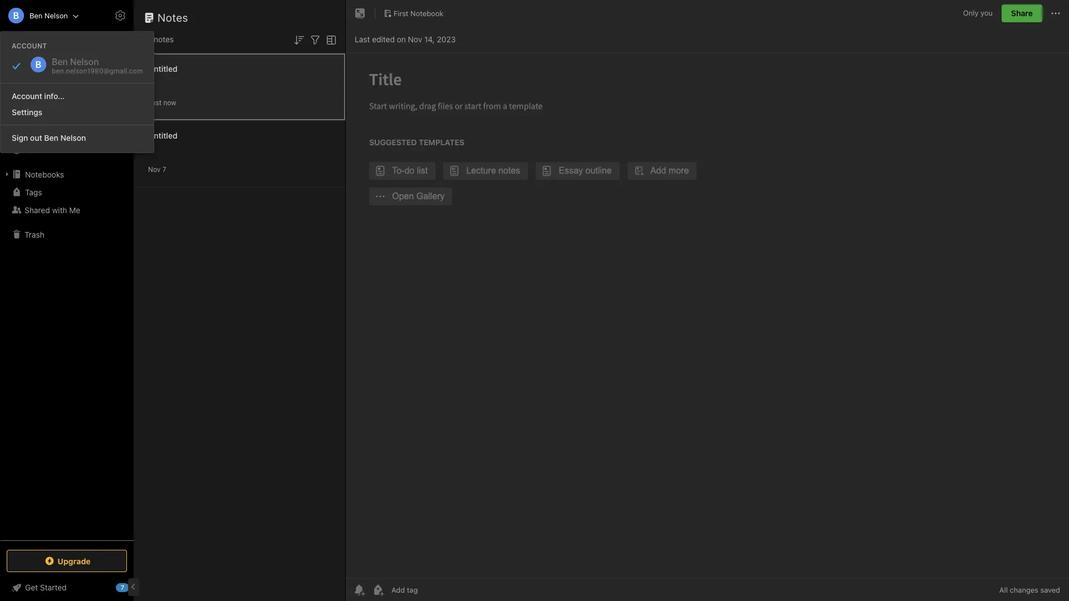 Task type: vqa. For each thing, say whether or not it's contained in the screenshot.
the bottom BEN
yes



Task type: describe. For each thing, give the bounding box(es) containing it.
sign out ben nelson
[[12, 133, 86, 143]]

Account field
[[0, 4, 79, 27]]

note window element
[[346, 0, 1069, 601]]

settings image
[[114, 9, 127, 22]]

2
[[147, 35, 152, 44]]

account info… link
[[1, 88, 154, 104]]

notes
[[154, 35, 174, 44]]

add filters image
[[309, 33, 322, 47]]

all changes saved
[[1000, 586, 1060, 595]]

ben inside field
[[30, 11, 43, 20]]

tasks
[[25, 145, 45, 155]]

upgrade
[[58, 557, 91, 566]]

dropdown list menu
[[1, 79, 154, 146]]

just now
[[148, 98, 176, 107]]

7 inside help and learning task checklist 'field'
[[121, 584, 124, 591]]

View options field
[[322, 32, 338, 47]]

get
[[25, 583, 38, 593]]

only
[[963, 8, 979, 17]]

more actions image
[[1049, 7, 1063, 20]]

all
[[1000, 586, 1008, 595]]

started
[[40, 583, 67, 593]]

with
[[52, 205, 67, 215]]

trash link
[[0, 226, 133, 243]]

click to collapse image
[[129, 581, 138, 594]]

settings
[[12, 107, 42, 117]]

Sort options field
[[292, 32, 306, 47]]

account for account info…
[[12, 91, 42, 101]]

sign out ben nelson link
[[1, 130, 154, 146]]

Search text field
[[14, 32, 119, 52]]

Help and Learning task checklist field
[[0, 579, 134, 597]]

account for account
[[12, 42, 47, 50]]

new
[[25, 63, 41, 73]]

nov inside note window "element"
[[408, 34, 422, 44]]

first notebook
[[394, 9, 443, 18]]

changes
[[1010, 586, 1039, 595]]

0 vertical spatial notes
[[158, 11, 188, 24]]

ben inside dropdown list menu
[[44, 133, 58, 143]]

saved
[[1040, 586, 1060, 595]]

shared with me link
[[0, 201, 133, 219]]

Add filters field
[[309, 32, 322, 47]]

upgrade button
[[7, 550, 127, 572]]

me
[[69, 205, 80, 215]]

nelson inside sign out ben nelson link
[[60, 133, 86, 143]]

tags
[[25, 187, 42, 197]]

only you
[[963, 8, 993, 17]]

last
[[355, 34, 370, 44]]

share
[[1011, 8, 1033, 18]]

1 vertical spatial nov
[[148, 165, 161, 173]]

add tag image
[[371, 584, 385, 597]]

tree containing home
[[0, 87, 134, 540]]

first
[[394, 9, 409, 18]]

shortcuts button
[[0, 105, 133, 123]]



Task type: locate. For each thing, give the bounding box(es) containing it.
1 account from the top
[[12, 42, 47, 50]]

account info…
[[12, 91, 65, 101]]

notebooks link
[[0, 165, 133, 183]]

now
[[163, 98, 176, 107]]

7
[[162, 165, 166, 173], [121, 584, 124, 591]]

0 vertical spatial nov
[[408, 34, 422, 44]]

expand note image
[[354, 7, 367, 20]]

2023
[[437, 34, 456, 44]]

expand notebooks image
[[3, 170, 12, 179]]

1 vertical spatial notes
[[25, 127, 46, 137]]

Note Editor text field
[[346, 53, 1069, 579]]

home link
[[0, 87, 134, 105]]

sign
[[12, 133, 28, 143]]

notes up tasks
[[25, 127, 46, 137]]

ben nelson
[[30, 11, 68, 20]]

notes up notes
[[158, 11, 188, 24]]

0 vertical spatial nelson
[[44, 11, 68, 20]]

nov 7
[[148, 165, 166, 173]]

notebook
[[410, 9, 443, 18]]

tasks button
[[0, 141, 133, 159]]

untitled
[[148, 64, 177, 73], [148, 131, 177, 140]]

notes inside "tree"
[[25, 127, 46, 137]]

notes
[[158, 11, 188, 24], [25, 127, 46, 137]]

0 horizontal spatial 7
[[121, 584, 124, 591]]

shared
[[25, 205, 50, 215]]

0 horizontal spatial notes
[[25, 127, 46, 137]]

1 horizontal spatial nov
[[408, 34, 422, 44]]

None search field
[[14, 32, 119, 52]]

trash
[[25, 230, 44, 239]]

info…
[[44, 91, 65, 101]]

untitled for now
[[148, 64, 177, 73]]

ben right out
[[44, 133, 58, 143]]

ben
[[30, 11, 43, 20], [44, 133, 58, 143]]

0 vertical spatial untitled
[[148, 64, 177, 73]]

untitled for 7
[[148, 131, 177, 140]]

shared with me
[[25, 205, 80, 215]]

0 horizontal spatial ben
[[30, 11, 43, 20]]

nelson
[[44, 11, 68, 20], [60, 133, 86, 143]]

nov
[[408, 34, 422, 44], [148, 165, 161, 173]]

More actions field
[[1049, 4, 1063, 22]]

1 vertical spatial account
[[12, 91, 42, 101]]

Add tag field
[[390, 585, 474, 595]]

notes link
[[0, 123, 133, 141]]

1 vertical spatial ben
[[44, 133, 58, 143]]

0 vertical spatial 7
[[162, 165, 166, 173]]

untitled down notes
[[148, 64, 177, 73]]

2 notes
[[147, 35, 174, 44]]

14,
[[424, 34, 435, 44]]

account up new
[[12, 42, 47, 50]]

nelson down the "shortcuts" button
[[60, 133, 86, 143]]

first notebook button
[[380, 6, 447, 21]]

1 horizontal spatial notes
[[158, 11, 188, 24]]

tags button
[[0, 183, 133, 201]]

0 vertical spatial ben
[[30, 11, 43, 20]]

last edited on nov 14, 2023
[[355, 34, 456, 44]]

add a reminder image
[[353, 584, 366, 597]]

1 horizontal spatial ben
[[44, 133, 58, 143]]

1 vertical spatial 7
[[121, 584, 124, 591]]

nelson inside ben nelson field
[[44, 11, 68, 20]]

2 account from the top
[[12, 91, 42, 101]]

just
[[148, 98, 162, 107]]

1 vertical spatial nelson
[[60, 133, 86, 143]]

shortcuts
[[25, 109, 60, 119]]

account
[[12, 42, 47, 50], [12, 91, 42, 101]]

edited
[[372, 34, 395, 44]]

2 untitled from the top
[[148, 131, 177, 140]]

nelson up search text field
[[44, 11, 68, 20]]

get started
[[25, 583, 67, 593]]

settings link
[[1, 104, 154, 120]]

ben up search text field
[[30, 11, 43, 20]]

new button
[[7, 58, 127, 79]]

share button
[[1002, 4, 1042, 22]]

0 horizontal spatial nov
[[148, 165, 161, 173]]

you
[[981, 8, 993, 17]]

1 vertical spatial untitled
[[148, 131, 177, 140]]

account up settings
[[12, 91, 42, 101]]

0 vertical spatial account
[[12, 42, 47, 50]]

tree
[[0, 87, 134, 540]]

on
[[397, 34, 406, 44]]

home
[[25, 92, 46, 101]]

untitled down just now
[[148, 131, 177, 140]]

notebooks
[[25, 170, 64, 179]]

account inside dropdown list menu
[[12, 91, 42, 101]]

1 untitled from the top
[[148, 64, 177, 73]]

1 horizontal spatial 7
[[162, 165, 166, 173]]

out
[[30, 133, 42, 143]]



